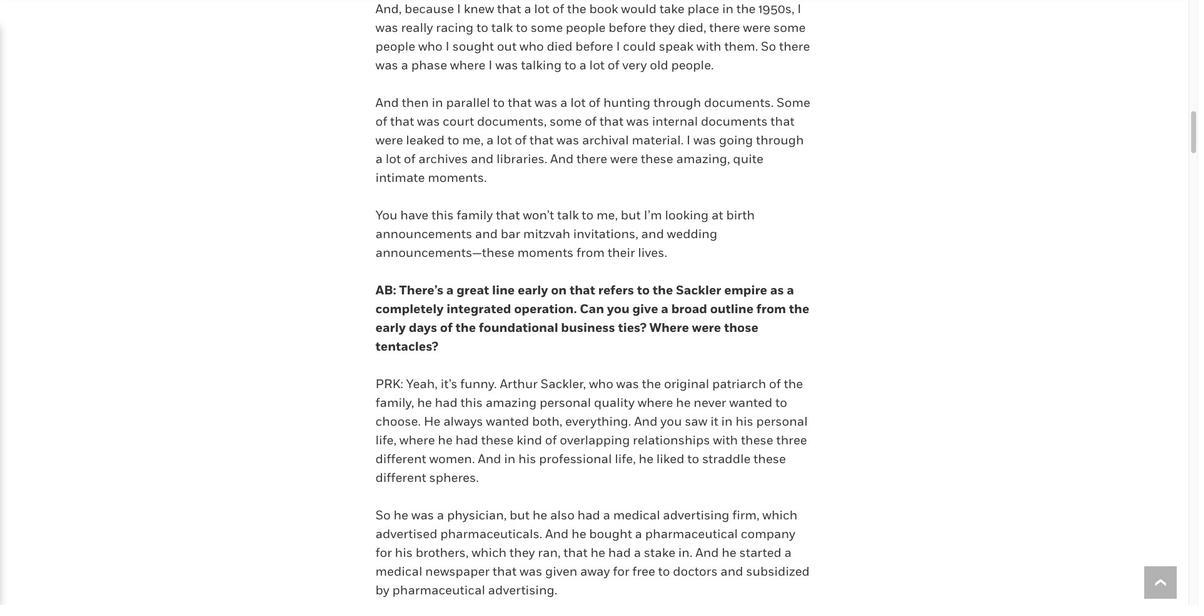 Task type: vqa. For each thing, say whether or not it's contained in the screenshot.
leftmost the Year
no



Task type: locate. For each thing, give the bounding box(es) containing it.
died,
[[678, 20, 707, 35]]

pharmaceutical down advertising
[[646, 527, 738, 542]]

me, inside and then in parallel to that was a lot of hunting through documents. some of that was court documents, some of that was internal documents that were leaked to me, a lot of that was archival material. i was going through a lot of archives and libraries. and there were these amazing, quite intimate moments.
[[463, 133, 484, 148]]

court
[[443, 114, 474, 129]]

intimate
[[376, 170, 425, 185]]

1 horizontal spatial from
[[757, 302, 787, 317]]

2 horizontal spatial where
[[638, 395, 673, 410]]

operation.
[[514, 302, 577, 317]]

a
[[524, 1, 532, 16], [401, 58, 409, 73], [580, 58, 587, 73], [561, 95, 568, 110], [487, 133, 494, 148], [376, 151, 383, 166], [447, 283, 454, 298], [787, 283, 795, 298], [662, 302, 669, 317], [437, 508, 444, 523], [604, 508, 611, 523], [635, 527, 643, 542], [634, 546, 641, 561], [785, 546, 792, 561]]

0 vertical spatial his
[[736, 414, 754, 429]]

0 horizontal spatial you
[[607, 302, 630, 317]]

to inside "ab: there's a great line early on that refers to the sackler empire as a completely integrated operation. can you give a broad outline"
[[637, 283, 650, 298]]

women.
[[429, 452, 475, 467]]

for down advertised
[[376, 546, 392, 561]]

with inside and, because i knew that a lot of the book would take place in the 1950s, i was really racing to talk to some people before they died, there were some people who i sought out who died before i could speak with them. so there was a phase where i was talking to a lot of very old people.
[[697, 39, 722, 54]]

for left "free"
[[613, 564, 630, 579]]

and
[[376, 95, 399, 110], [551, 151, 574, 166], [635, 414, 658, 429], [478, 452, 502, 467], [546, 527, 569, 542], [696, 546, 719, 561]]

integrated
[[447, 302, 511, 317]]

before down would
[[609, 20, 647, 35]]

1 vertical spatial this
[[461, 395, 483, 410]]

these
[[641, 151, 674, 166], [481, 433, 514, 448], [741, 433, 774, 448], [754, 452, 786, 467]]

0 horizontal spatial which
[[472, 546, 507, 561]]

so he was a physician, but he also had a medical advertising firm, which advertised pharmaceuticals. and he bought a pharmaceutical company for his brothers, which they ran, that he had a stake in. and he started a medical newspaper that was given away for free to doctors and subsidized by pharmaceutical advertising.
[[376, 508, 810, 598]]

straddle
[[703, 452, 751, 467]]

me,
[[463, 133, 484, 148], [597, 208, 618, 223]]

his down advertised
[[395, 546, 413, 561]]

advertising
[[663, 508, 730, 523]]

you down refers
[[607, 302, 630, 317]]

1 vertical spatial pharmaceutical
[[393, 583, 485, 598]]

advertising.
[[488, 583, 558, 598]]

a right as on the top right
[[787, 283, 795, 298]]

was inside prk: yeah, it's funny. arthur sackler, who was the original patriarch of the family, he had this amazing personal quality where he never wanted to choose. he always wanted both, everything. and you saw it in his personal life, where he had these kind of overlapping relationships with these three different women. and in his professional life, he liked to straddle these different spheres.
[[617, 377, 639, 392]]

this down funny.
[[461, 395, 483, 410]]

that up can
[[570, 283, 596, 298]]

1 vertical spatial there
[[780, 39, 810, 54]]

were inside and, because i knew that a lot of the book would take place in the 1950s, i was really racing to talk to some people before they died, there were some people who i sought out who died before i could speak with them. so there was a phase where i was talking to a lot of very old people.
[[743, 20, 771, 35]]

and
[[471, 151, 494, 166], [475, 226, 498, 241], [642, 226, 664, 241], [721, 564, 744, 579]]

and up moments.
[[471, 151, 494, 166]]

empire
[[725, 283, 768, 298]]

and,
[[376, 1, 402, 16]]

0 vertical spatial medical
[[614, 508, 661, 523]]

early inside "ab: there's a great line early on that refers to the sackler empire as a completely integrated operation. can you give a broad outline"
[[518, 283, 548, 298]]

1 vertical spatial life,
[[615, 452, 636, 467]]

0 vertical spatial this
[[432, 208, 454, 223]]

life, down overlapping
[[615, 452, 636, 467]]

i
[[457, 1, 461, 16], [798, 1, 802, 16], [446, 39, 450, 54], [617, 39, 620, 54], [489, 58, 493, 73], [687, 133, 691, 148]]

2 vertical spatial there
[[577, 151, 608, 166]]

from inside from the early days of the foundational business ties? where were those tentacles?
[[757, 302, 787, 317]]

there down 1950s,
[[780, 39, 810, 54]]

0 vertical spatial for
[[376, 546, 392, 561]]

1 horizontal spatial early
[[518, 283, 548, 298]]

1 vertical spatial early
[[376, 320, 406, 335]]

1 vertical spatial they
[[510, 546, 535, 561]]

these down three
[[754, 452, 786, 467]]

but inside so he was a physician, but he also had a medical advertising firm, which advertised pharmaceuticals. and he bought a pharmaceutical company for his brothers, which they ran, that he had a stake in. and he started a medical newspaper that was given away for free to doctors and subsidized by pharmaceutical advertising.
[[510, 508, 530, 523]]

but inside you have this family that won't talk to me, but i'm looking at birth announcements and bar mitzvah invitations, and wedding announcements—these moments from their lives.
[[621, 208, 641, 223]]

that inside "ab: there's a great line early on that refers to the sackler empire as a completely integrated operation. can you give a broad outline"
[[570, 283, 596, 298]]

1 vertical spatial his
[[519, 452, 536, 467]]

1 horizontal spatial medical
[[614, 508, 661, 523]]

0 horizontal spatial for
[[376, 546, 392, 561]]

0 vertical spatial pharmaceutical
[[646, 527, 738, 542]]

i'm
[[644, 208, 662, 223]]

business
[[561, 320, 616, 335]]

life, down choose.
[[376, 433, 397, 448]]

0 vertical spatial people
[[566, 20, 606, 35]]

died
[[547, 39, 573, 54]]

0 horizontal spatial his
[[395, 546, 413, 561]]

0 vertical spatial different
[[376, 452, 427, 467]]

1 horizontal spatial personal
[[757, 414, 808, 429]]

to down died
[[565, 58, 577, 73]]

0 horizontal spatial pharmaceutical
[[393, 583, 485, 598]]

overlapping
[[560, 433, 630, 448]]

1 horizontal spatial there
[[710, 20, 741, 35]]

through up quite
[[756, 133, 804, 148]]

ties?
[[618, 320, 647, 335]]

would
[[621, 1, 657, 16]]

and left then
[[376, 95, 399, 110]]

given
[[546, 564, 578, 579]]

0 horizontal spatial this
[[432, 208, 454, 223]]

where down he
[[400, 433, 435, 448]]

free
[[633, 564, 656, 579]]

were down broad on the right
[[692, 320, 722, 335]]

0 vertical spatial me,
[[463, 133, 484, 148]]

this
[[432, 208, 454, 223], [461, 395, 483, 410]]

with inside prk: yeah, it's funny. arthur sackler, who was the original patriarch of the family, he had this amazing personal quality where he never wanted to choose. he always wanted both, everything. and you saw it in his personal life, where he had these kind of overlapping relationships with these three different women. and in his professional life, he liked to straddle these different spheres.
[[713, 433, 738, 448]]

because
[[405, 1, 454, 16]]

these left three
[[741, 433, 774, 448]]

i down sought
[[489, 58, 493, 73]]

from the early days of the foundational business ties? where were those tentacles?
[[376, 302, 810, 354]]

early up operation.
[[518, 283, 548, 298]]

you up relationships
[[661, 414, 682, 429]]

talk inside you have this family that won't talk to me, but i'm looking at birth announcements and bar mitzvah invitations, and wedding announcements—these moments from their lives.
[[558, 208, 579, 223]]

0 vertical spatial there
[[710, 20, 741, 35]]

choose.
[[376, 414, 421, 429]]

0 vertical spatial so
[[761, 39, 777, 54]]

0 vertical spatial they
[[650, 20, 675, 35]]

that up "archival"
[[600, 114, 624, 129]]

1 horizontal spatial but
[[621, 208, 641, 223]]

1 vertical spatial for
[[613, 564, 630, 579]]

0 vertical spatial early
[[518, 283, 548, 298]]

different left spheres.
[[376, 470, 427, 485]]

1 vertical spatial medical
[[376, 564, 423, 579]]

they down "take"
[[650, 20, 675, 35]]

0 horizontal spatial personal
[[540, 395, 591, 410]]

there
[[710, 20, 741, 35], [780, 39, 810, 54], [577, 151, 608, 166]]

they for was
[[510, 546, 535, 561]]

0 horizontal spatial early
[[376, 320, 406, 335]]

these left 'kind' on the left bottom
[[481, 433, 514, 448]]

0 horizontal spatial me,
[[463, 133, 484, 148]]

as
[[771, 283, 784, 298]]

early
[[518, 283, 548, 298], [376, 320, 406, 335]]

always
[[444, 414, 483, 429]]

out
[[497, 39, 517, 54]]

1 vertical spatial wanted
[[486, 414, 530, 429]]

personal
[[540, 395, 591, 410], [757, 414, 808, 429]]

0 horizontal spatial where
[[400, 433, 435, 448]]

ran,
[[538, 546, 561, 561]]

1 horizontal spatial pharmaceutical
[[646, 527, 738, 542]]

1 horizontal spatial wanted
[[730, 395, 773, 410]]

but
[[621, 208, 641, 223], [510, 508, 530, 523]]

this inside you have this family that won't talk to me, but i'm looking at birth announcements and bar mitzvah invitations, and wedding announcements—these moments from their lives.
[[432, 208, 454, 223]]

1 vertical spatial with
[[713, 433, 738, 448]]

medical
[[614, 508, 661, 523], [376, 564, 423, 579]]

that up the given
[[564, 546, 588, 561]]

a right the bought
[[635, 527, 643, 542]]

were up them.
[[743, 20, 771, 35]]

0 horizontal spatial they
[[510, 546, 535, 561]]

1 vertical spatial through
[[756, 133, 804, 148]]

0 horizontal spatial talk
[[492, 20, 513, 35]]

his inside so he was a physician, but he also had a medical advertising firm, which advertised pharmaceuticals. and he bought a pharmaceutical company for his brothers, which they ran, that he had a stake in. and he started a medical newspaper that was given away for free to doctors and subsidized by pharmaceutical advertising.
[[395, 546, 413, 561]]

that up the libraries.
[[530, 133, 554, 148]]

a up subsidized
[[785, 546, 792, 561]]

to right liked
[[688, 452, 700, 467]]

prk: yeah, it's funny. arthur sackler, who was the original patriarch of the family, he had this amazing personal quality where he never wanted to choose. he always wanted both, everything. and you saw it in his personal life, where he had these kind of overlapping relationships with these three different women. and in his professional life, he liked to straddle these different spheres.
[[376, 377, 808, 485]]

1 horizontal spatial me,
[[597, 208, 618, 223]]

people down really at the left of the page
[[376, 39, 416, 54]]

i inside and then in parallel to that was a lot of hunting through documents. some of that was court documents, some of that was internal documents that were leaked to me, a lot of that was archival material. i was going through a lot of archives and libraries. and there were these amazing, quite intimate moments.
[[687, 133, 691, 148]]

1 vertical spatial but
[[510, 508, 530, 523]]

was left "archival"
[[557, 133, 580, 148]]

1 horizontal spatial they
[[650, 20, 675, 35]]

physician,
[[447, 508, 507, 523]]

was up quality
[[617, 377, 639, 392]]

1 horizontal spatial people
[[566, 20, 606, 35]]

of inside from the early days of the foundational business ties? where were those tentacles?
[[440, 320, 453, 335]]

from
[[577, 245, 605, 260], [757, 302, 787, 317]]

1 vertical spatial me,
[[597, 208, 618, 223]]

with up the 'straddle'
[[713, 433, 738, 448]]

they inside and, because i knew that a lot of the book would take place in the 1950s, i was really racing to talk to some people before they died, there were some people who i sought out who died before i could speak with them. so there was a phase where i was talking to a lot of very old people.
[[650, 20, 675, 35]]

who up quality
[[589, 377, 614, 392]]

were inside from the early days of the foundational business ties? where were those tentacles?
[[692, 320, 722, 335]]

1 horizontal spatial through
[[756, 133, 804, 148]]

0 horizontal spatial but
[[510, 508, 530, 523]]

0 vertical spatial talk
[[492, 20, 513, 35]]

1 horizontal spatial so
[[761, 39, 777, 54]]

which down pharmaceuticals.
[[472, 546, 507, 561]]

0 horizontal spatial from
[[577, 245, 605, 260]]

2 horizontal spatial his
[[736, 414, 754, 429]]

really
[[401, 20, 433, 35]]

different down choose.
[[376, 452, 427, 467]]

and right in.
[[696, 546, 719, 561]]

line
[[492, 283, 515, 298]]

could
[[623, 39, 656, 54]]

1 vertical spatial people
[[376, 39, 416, 54]]

was up advertised
[[412, 508, 434, 523]]

old
[[650, 58, 669, 73]]

1 horizontal spatial for
[[613, 564, 630, 579]]

in inside and, because i knew that a lot of the book would take place in the 1950s, i was really racing to talk to some people before they died, there were some people who i sought out who died before i could speak with them. so there was a phase where i was talking to a lot of very old people.
[[723, 1, 734, 16]]

so up advertised
[[376, 508, 391, 523]]

so inside so he was a physician, but he also had a medical advertising firm, which advertised pharmaceuticals. and he bought a pharmaceutical company for his brothers, which they ran, that he had a stake in. and he started a medical newspaper that was given away for free to doctors and subsidized by pharmaceutical advertising.
[[376, 508, 391, 523]]

you have this family that won't talk to me, but i'm looking at birth announcements and bar mitzvah invitations, and wedding announcements—these moments from their lives.
[[376, 208, 755, 260]]

to down stake
[[659, 564, 670, 579]]

2 vertical spatial his
[[395, 546, 413, 561]]

had down the bought
[[609, 546, 631, 561]]

0 horizontal spatial there
[[577, 151, 608, 166]]

0 vertical spatial from
[[577, 245, 605, 260]]

there up them.
[[710, 20, 741, 35]]

1 vertical spatial from
[[757, 302, 787, 317]]

and up lives.
[[642, 226, 664, 241]]

1 vertical spatial so
[[376, 508, 391, 523]]

wanted
[[730, 395, 773, 410], [486, 414, 530, 429]]

2 horizontal spatial who
[[589, 377, 614, 392]]

moments
[[518, 245, 574, 260]]

0 horizontal spatial so
[[376, 508, 391, 523]]

in
[[723, 1, 734, 16], [432, 95, 443, 110], [722, 414, 733, 429], [504, 452, 516, 467]]

some inside and then in parallel to that was a lot of hunting through documents. some of that was court documents, some of that was internal documents that were leaked to me, a lot of that was archival material. i was going through a lot of archives and libraries. and there were these amazing, quite intimate moments.
[[550, 114, 582, 129]]

sackler
[[676, 283, 722, 298]]

these down material.
[[641, 151, 674, 166]]

1 horizontal spatial this
[[461, 395, 483, 410]]

0 horizontal spatial medical
[[376, 564, 423, 579]]

going
[[720, 133, 754, 148]]

1 horizontal spatial which
[[763, 508, 798, 523]]

moments.
[[428, 170, 487, 185]]

people down book
[[566, 20, 606, 35]]

0 vertical spatial wanted
[[730, 395, 773, 410]]

talk
[[492, 20, 513, 35], [558, 208, 579, 223]]

i left could
[[617, 39, 620, 54]]

1 horizontal spatial who
[[520, 39, 544, 54]]

these inside and then in parallel to that was a lot of hunting through documents. some of that was court documents, some of that was internal documents that were leaked to me, a lot of that was archival material. i was going through a lot of archives and libraries. and there were these amazing, quite intimate moments.
[[641, 151, 674, 166]]

and down started
[[721, 564, 744, 579]]

0 vertical spatial where
[[450, 58, 486, 73]]

their
[[608, 245, 635, 260]]

from down invitations,
[[577, 245, 605, 260]]

1 different from the top
[[376, 452, 427, 467]]

this inside prk: yeah, it's funny. arthur sackler, who was the original patriarch of the family, he had this amazing personal quality where he never wanted to choose. he always wanted both, everything. and you saw it in his personal life, where he had these kind of overlapping relationships with these three different women. and in his professional life, he liked to straddle these different spheres.
[[461, 395, 483, 410]]

he down also
[[572, 527, 587, 542]]

people
[[566, 20, 606, 35], [376, 39, 416, 54]]

bar
[[501, 226, 521, 241]]

from down as on the top right
[[757, 302, 787, 317]]

1 horizontal spatial talk
[[558, 208, 579, 223]]

1 vertical spatial which
[[472, 546, 507, 561]]

medical up the bought
[[614, 508, 661, 523]]

1 horizontal spatial where
[[450, 58, 486, 73]]

newspaper
[[426, 564, 490, 579]]

give
[[633, 302, 659, 317]]

was down and,
[[376, 20, 398, 35]]

there inside and then in parallel to that was a lot of hunting through documents. some of that was court documents, some of that was internal documents that were leaked to me, a lot of that was archival material. i was going through a lot of archives and libraries. and there were these amazing, quite intimate moments.
[[577, 151, 608, 166]]

sackler,
[[541, 377, 586, 392]]

1 vertical spatial you
[[661, 414, 682, 429]]

where down original
[[638, 395, 673, 410]]

personal up three
[[757, 414, 808, 429]]

which
[[763, 508, 798, 523], [472, 546, 507, 561]]

doctors
[[673, 564, 718, 579]]

from inside you have this family that won't talk to me, but i'm looking at birth announcements and bar mitzvah invitations, and wedding announcements—these moments from their lives.
[[577, 245, 605, 260]]

where
[[650, 320, 689, 335]]

where
[[450, 58, 486, 73], [638, 395, 673, 410], [400, 433, 435, 448]]

0 vertical spatial with
[[697, 39, 722, 54]]

they inside so he was a physician, but he also had a medical advertising firm, which advertised pharmaceuticals. and he bought a pharmaceutical company for his brothers, which they ran, that he had a stake in. and he started a medical newspaper that was given away for free to doctors and subsidized by pharmaceutical advertising.
[[510, 546, 535, 561]]

0 vertical spatial through
[[654, 95, 702, 110]]

company
[[741, 527, 796, 542]]

and, because i knew that a lot of the book would take place in the 1950s, i was really racing to talk to some people before they died, there were some people who i sought out who died before i could speak with them. so there was a phase where i was talking to a lot of very old people.
[[376, 1, 810, 73]]

was down talking at the left
[[535, 95, 558, 110]]

talk up out
[[492, 20, 513, 35]]

before right died
[[576, 39, 614, 54]]

relationships
[[633, 433, 710, 448]]

0 vertical spatial before
[[609, 20, 647, 35]]

and right the libraries.
[[551, 151, 574, 166]]

some down 1950s,
[[774, 20, 806, 35]]

0 horizontal spatial life,
[[376, 433, 397, 448]]

1 vertical spatial different
[[376, 470, 427, 485]]

archives
[[419, 151, 468, 166]]

spheres.
[[429, 470, 479, 485]]

2 horizontal spatial there
[[780, 39, 810, 54]]

1 vertical spatial talk
[[558, 208, 579, 223]]

0 vertical spatial you
[[607, 302, 630, 317]]

pharmaceutical down newspaper
[[393, 583, 485, 598]]

0 vertical spatial but
[[621, 208, 641, 223]]

wanted down patriarch
[[730, 395, 773, 410]]

his down 'kind' on the left bottom
[[519, 452, 536, 467]]

some
[[531, 20, 563, 35], [774, 20, 806, 35], [550, 114, 582, 129]]

but left i'm in the right top of the page
[[621, 208, 641, 223]]

original
[[664, 377, 710, 392]]

but up pharmaceuticals.
[[510, 508, 530, 523]]

in right then
[[432, 95, 443, 110]]

was up leaked
[[417, 114, 440, 129]]

everything.
[[566, 414, 632, 429]]

were
[[743, 20, 771, 35], [376, 133, 403, 148], [611, 151, 638, 166], [692, 320, 722, 335]]

had down it's
[[435, 395, 458, 410]]

1 horizontal spatial you
[[661, 414, 682, 429]]

who up phase
[[419, 39, 443, 54]]

me, up invitations,
[[597, 208, 618, 223]]

2 vertical spatial where
[[400, 433, 435, 448]]



Task type: describe. For each thing, give the bounding box(es) containing it.
to up documents,
[[493, 95, 505, 110]]

hunting
[[604, 95, 651, 110]]

that up advertising.
[[493, 564, 517, 579]]

where inside and, because i knew that a lot of the book would take place in the 1950s, i was really racing to talk to some people before they died, there were some people who i sought out who died before i could speak with them. so there was a phase where i was talking to a lot of very old people.
[[450, 58, 486, 73]]

knew
[[464, 1, 495, 16]]

talk inside and, because i knew that a lot of the book would take place in the 1950s, i was really racing to talk to some people before they died, there were some people who i sought out who died before i could speak with them. so there was a phase where i was talking to a lot of very old people.
[[492, 20, 513, 35]]

also
[[551, 508, 575, 523]]

1 vertical spatial before
[[576, 39, 614, 54]]

0 horizontal spatial people
[[376, 39, 416, 54]]

racing
[[436, 20, 474, 35]]

was down hunting
[[627, 114, 650, 129]]

broad
[[672, 302, 708, 317]]

1 horizontal spatial his
[[519, 452, 536, 467]]

there's
[[399, 283, 444, 298]]

refers
[[599, 283, 634, 298]]

documents
[[701, 114, 768, 129]]

have
[[401, 208, 429, 223]]

that up documents,
[[508, 95, 532, 110]]

bought
[[590, 527, 633, 542]]

early inside from the early days of the foundational business ties? where were those tentacles?
[[376, 320, 406, 335]]

outline
[[711, 302, 754, 317]]

that inside you have this family that won't talk to me, but i'm looking at birth announcements and bar mitzvah invitations, and wedding announcements—these moments from their lives.
[[496, 208, 520, 223]]

was left phase
[[376, 58, 398, 73]]

a left phase
[[401, 58, 409, 73]]

then
[[402, 95, 429, 110]]

in right it
[[722, 414, 733, 429]]

lot up "archival"
[[571, 95, 586, 110]]

he up women.
[[438, 433, 453, 448]]

on
[[551, 283, 567, 298]]

leaked
[[406, 133, 445, 148]]

and inside so he was a physician, but he also had a medical advertising firm, which advertised pharmaceuticals. and he bought a pharmaceutical company for his brothers, which they ran, that he had a stake in. and he started a medical newspaper that was given away for free to doctors and subsidized by pharmaceutical advertising.
[[721, 564, 744, 579]]

to down knew
[[477, 20, 489, 35]]

days
[[409, 320, 437, 335]]

had down always
[[456, 433, 479, 448]]

lives.
[[638, 245, 668, 260]]

documents.
[[705, 95, 774, 110]]

family,
[[376, 395, 415, 410]]

speak
[[659, 39, 694, 54]]

looking
[[665, 208, 709, 223]]

and then in parallel to that was a lot of hunting through documents. some of that was court documents, some of that was internal documents that were leaked to me, a lot of that was archival material. i was going through a lot of archives and libraries. and there were these amazing, quite intimate moments.
[[376, 95, 811, 185]]

family
[[457, 208, 493, 223]]

he up advertised
[[394, 508, 409, 523]]

to up out
[[516, 20, 528, 35]]

parallel
[[446, 95, 490, 110]]

by
[[376, 583, 390, 598]]

a down documents,
[[487, 133, 494, 148]]

it's
[[441, 377, 458, 392]]

who inside prk: yeah, it's funny. arthur sackler, who was the original patriarch of the family, he had this amazing personal quality where he never wanted to choose. he always wanted both, everything. and you saw it in his personal life, where he had these kind of overlapping relationships with these three different women. and in his professional life, he liked to straddle these different spheres.
[[589, 377, 614, 392]]

both,
[[532, 414, 563, 429]]

a right knew
[[524, 1, 532, 16]]

so inside and, because i knew that a lot of the book would take place in the 1950s, i was really racing to talk to some people before they died, there were some people who i sought out who died before i could speak with them. so there was a phase where i was talking to a lot of very old people.
[[761, 39, 777, 54]]

archival
[[582, 133, 629, 148]]

to inside so he was a physician, but he also had a medical advertising firm, which advertised pharmaceuticals. and he bought a pharmaceutical company for his brothers, which they ran, that he had a stake in. and he started a medical newspaper that was given away for free to doctors and subsidized by pharmaceutical advertising.
[[659, 564, 670, 579]]

sought
[[453, 39, 494, 54]]

i up 'racing'
[[457, 1, 461, 16]]

completely
[[376, 302, 444, 317]]

internal
[[652, 114, 698, 129]]

and up relationships
[[635, 414, 658, 429]]

started
[[740, 546, 782, 561]]

was down out
[[496, 58, 518, 73]]

subsidized
[[747, 564, 810, 579]]

invitations,
[[574, 226, 639, 241]]

was up advertising.
[[520, 564, 543, 579]]

arthur
[[500, 377, 538, 392]]

funny.
[[461, 377, 497, 392]]

those
[[725, 320, 759, 335]]

lot up died
[[535, 1, 550, 16]]

lot down documents,
[[497, 133, 512, 148]]

brothers,
[[416, 546, 469, 561]]

in inside and then in parallel to that was a lot of hunting through documents. some of that was court documents, some of that was internal documents that were leaked to me, a lot of that was archival material. i was going through a lot of archives and libraries. and there were these amazing, quite intimate moments.
[[432, 95, 443, 110]]

was up amazing,
[[694, 133, 717, 148]]

some
[[777, 95, 811, 110]]

a right talking at the left
[[580, 58, 587, 73]]

he left liked
[[639, 452, 654, 467]]

place
[[688, 1, 720, 16]]

had right also
[[578, 508, 601, 523]]

and down family
[[475, 226, 498, 241]]

announcements
[[376, 226, 472, 241]]

and inside and then in parallel to that was a lot of hunting through documents. some of that was court documents, some of that was internal documents that were leaked to me, a lot of that was archival material. i was going through a lot of archives and libraries. and there were these amazing, quite intimate moments.
[[471, 151, 494, 166]]

lot left very
[[590, 58, 605, 73]]

quality
[[594, 395, 635, 410]]

quite
[[734, 151, 764, 166]]

three
[[777, 433, 808, 448]]

documents,
[[477, 114, 547, 129]]

stake
[[644, 546, 676, 561]]

people.
[[672, 58, 714, 73]]

1 vertical spatial where
[[638, 395, 673, 410]]

me, inside you have this family that won't talk to me, but i'm looking at birth announcements and bar mitzvah invitations, and wedding announcements—these moments from their lives.
[[597, 208, 618, 223]]

prk:
[[376, 377, 404, 392]]

2 different from the top
[[376, 470, 427, 485]]

a up the bought
[[604, 508, 611, 523]]

they for speak
[[650, 20, 675, 35]]

amazing,
[[677, 151, 731, 166]]

firm,
[[733, 508, 760, 523]]

saw
[[685, 414, 708, 429]]

1 horizontal spatial life,
[[615, 452, 636, 467]]

liked
[[657, 452, 685, 467]]

a up where
[[662, 302, 669, 317]]

0 vertical spatial life,
[[376, 433, 397, 448]]

0 horizontal spatial wanted
[[486, 414, 530, 429]]

he
[[424, 414, 441, 429]]

he up away
[[591, 546, 606, 561]]

to down court
[[448, 133, 460, 148]]

you inside "ab: there's a great line early on that refers to the sackler empire as a completely integrated operation. can you give a broad outline"
[[607, 302, 630, 317]]

at
[[712, 208, 724, 223]]

lot up intimate
[[386, 151, 401, 166]]

them.
[[725, 39, 759, 54]]

very
[[623, 58, 647, 73]]

pharmaceuticals.
[[441, 527, 543, 542]]

that down then
[[390, 114, 414, 129]]

he left started
[[722, 546, 737, 561]]

to inside you have this family that won't talk to me, but i'm looking at birth announcements and bar mitzvah invitations, and wedding announcements—these moments from their lives.
[[582, 208, 594, 223]]

that inside and, because i knew that a lot of the book would take place in the 1950s, i was really racing to talk to some people before they died, there were some people who i sought out who died before i could speak with them. so there was a phase where i was talking to a lot of very old people.
[[497, 1, 522, 16]]

the inside "ab: there's a great line early on that refers to the sackler empire as a completely integrated operation. can you give a broad outline"
[[653, 283, 673, 298]]

0 horizontal spatial through
[[654, 95, 702, 110]]

you inside prk: yeah, it's funny. arthur sackler, who was the original patriarch of the family, he had this amazing personal quality where he never wanted to choose. he always wanted both, everything. and you saw it in his personal life, where he had these kind of overlapping relationships with these three different women. and in his professional life, he liked to straddle these different spheres.
[[661, 414, 682, 429]]

0 vertical spatial which
[[763, 508, 798, 523]]

a up intimate
[[376, 151, 383, 166]]

he down yeah,
[[417, 395, 432, 410]]

talking
[[521, 58, 562, 73]]

advertised
[[376, 527, 438, 542]]

and right women.
[[478, 452, 502, 467]]

0 horizontal spatial who
[[419, 39, 443, 54]]

were left leaked
[[376, 133, 403, 148]]

in down amazing
[[504, 452, 516, 467]]

patriarch
[[713, 377, 767, 392]]

amazing
[[486, 395, 537, 410]]

foundational
[[479, 320, 559, 335]]

you
[[376, 208, 398, 223]]

a up "free"
[[634, 546, 641, 561]]

a left physician,
[[437, 508, 444, 523]]

libraries.
[[497, 151, 548, 166]]

0 vertical spatial personal
[[540, 395, 591, 410]]

professional
[[539, 452, 612, 467]]

some up died
[[531, 20, 563, 35]]

wedding
[[667, 226, 718, 241]]

won't
[[523, 208, 555, 223]]

take
[[660, 1, 685, 16]]

kind
[[517, 433, 542, 448]]

were down "archival"
[[611, 151, 638, 166]]

he left also
[[533, 508, 548, 523]]

1950s,
[[759, 1, 795, 16]]

1 vertical spatial personal
[[757, 414, 808, 429]]

book
[[590, 1, 619, 16]]

that down some
[[771, 114, 795, 129]]

to up three
[[776, 395, 788, 410]]

i down 'racing'
[[446, 39, 450, 54]]

and down also
[[546, 527, 569, 542]]

i right 1950s,
[[798, 1, 802, 16]]

can
[[580, 302, 604, 317]]

birth
[[727, 208, 755, 223]]

a left great
[[447, 283, 454, 298]]

a down talking at the left
[[561, 95, 568, 110]]

he down original
[[676, 395, 691, 410]]



